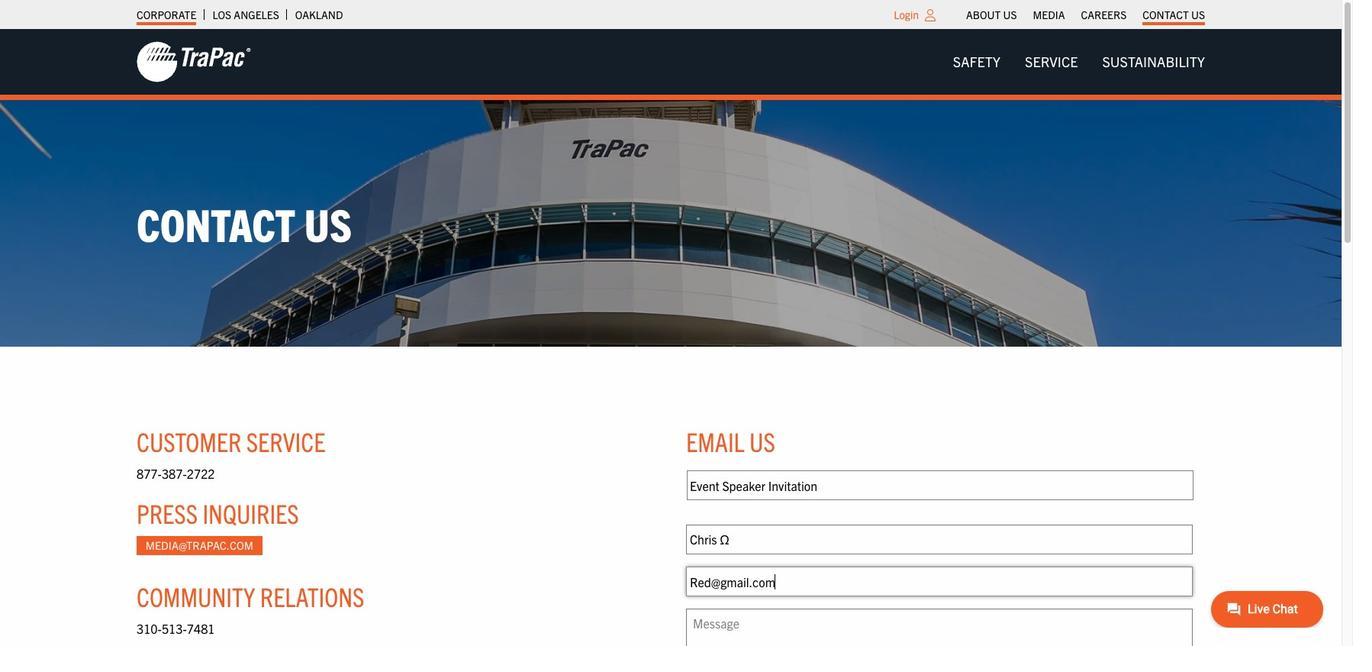 Task type: locate. For each thing, give the bounding box(es) containing it.
about
[[967, 8, 1001, 21]]

menu bar containing about us
[[959, 4, 1214, 25]]

contact us
[[1143, 8, 1206, 21], [137, 195, 352, 251]]

0 vertical spatial menu bar
[[959, 4, 1214, 25]]

community relations
[[137, 580, 365, 612]]

menu bar
[[959, 4, 1214, 25], [941, 46, 1218, 77]]

1 vertical spatial contact us
[[137, 195, 352, 251]]

email us
[[687, 425, 776, 457]]

menu bar down the careers link
[[941, 46, 1218, 77]]

oakland link
[[295, 4, 343, 25]]

email
[[687, 425, 745, 457]]

corporate image
[[137, 40, 251, 83]]

0 horizontal spatial contact us
[[137, 195, 352, 251]]

about us
[[967, 8, 1018, 21]]

inquiries
[[203, 496, 299, 529]]

contact inside menu bar
[[1143, 8, 1190, 21]]

media link
[[1034, 4, 1066, 25]]

us
[[1004, 8, 1018, 21], [1192, 8, 1206, 21], [305, 195, 352, 251], [750, 425, 776, 457]]

menu bar containing safety
[[941, 46, 1218, 77]]

safety link
[[941, 46, 1013, 77]]

1 vertical spatial service
[[246, 425, 326, 457]]

los
[[213, 8, 232, 21]]

0 horizontal spatial contact
[[137, 195, 296, 251]]

0 vertical spatial contact us
[[1143, 8, 1206, 21]]

community
[[137, 580, 255, 612]]

310-
[[137, 621, 162, 636]]

login
[[894, 8, 919, 21]]

1 horizontal spatial contact us
[[1143, 8, 1206, 21]]

sustainability
[[1103, 53, 1206, 70]]

customer
[[137, 425, 242, 457]]

contact us inside menu bar
[[1143, 8, 1206, 21]]

1 horizontal spatial service
[[1026, 53, 1079, 70]]

0 horizontal spatial service
[[246, 425, 326, 457]]

about us link
[[967, 4, 1018, 25]]

1 vertical spatial menu bar
[[941, 46, 1218, 77]]

menu bar up service link
[[959, 4, 1214, 25]]

310-513-7481
[[137, 621, 215, 636]]

contact
[[1143, 8, 1190, 21], [137, 195, 296, 251]]

Your Email text field
[[687, 567, 1194, 597]]

service
[[1026, 53, 1079, 70], [246, 425, 326, 457]]

media@trapac.com
[[146, 539, 253, 552]]

0 vertical spatial contact
[[1143, 8, 1190, 21]]

1 horizontal spatial contact
[[1143, 8, 1190, 21]]

Your Name text field
[[687, 525, 1194, 555]]

relations
[[260, 580, 365, 612]]

press
[[137, 496, 198, 529]]



Task type: vqa. For each thing, say whether or not it's contained in the screenshot.
menu bar containing Safety
yes



Task type: describe. For each thing, give the bounding box(es) containing it.
corporate
[[137, 8, 197, 21]]

387-
[[162, 466, 187, 481]]

service link
[[1013, 46, 1091, 77]]

light image
[[926, 9, 936, 21]]

safety
[[954, 53, 1001, 70]]

2722
[[187, 466, 215, 481]]

media
[[1034, 8, 1066, 21]]

oakland
[[295, 8, 343, 21]]

1 vertical spatial contact
[[137, 195, 296, 251]]

7481
[[187, 621, 215, 636]]

contact us link
[[1143, 4, 1206, 25]]

angeles
[[234, 8, 279, 21]]

0 vertical spatial service
[[1026, 53, 1079, 70]]

careers link
[[1082, 4, 1127, 25]]

877-
[[137, 466, 162, 481]]

corporate link
[[137, 4, 197, 25]]

login link
[[894, 8, 919, 21]]

877-387-2722
[[137, 466, 215, 481]]

513-
[[162, 621, 187, 636]]

media@trapac.com link
[[137, 536, 262, 555]]

careers
[[1082, 8, 1127, 21]]

los angeles
[[213, 8, 279, 21]]

los angeles link
[[213, 4, 279, 25]]

press inquiries
[[137, 496, 299, 529]]

Message text field
[[687, 609, 1194, 646]]

sustainability link
[[1091, 46, 1218, 77]]

customer service
[[137, 425, 326, 457]]



